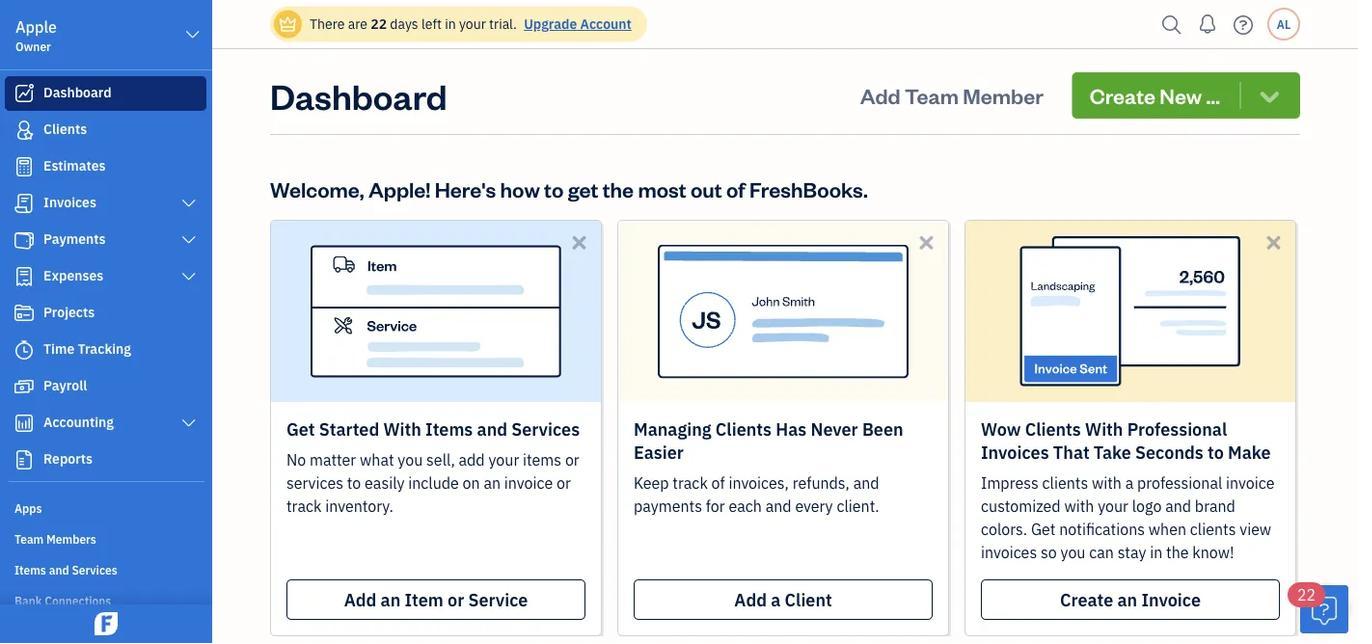 Task type: vqa. For each thing, say whether or not it's contained in the screenshot.
'Markup'
no



Task type: locate. For each thing, give the bounding box(es) containing it.
to left get
[[544, 175, 564, 203]]

0 horizontal spatial add
[[344, 589, 377, 611]]

invoices down 'wow'
[[981, 441, 1049, 464]]

refunds,
[[793, 473, 850, 494]]

and inside get started with items and services no matter what you sell, add your items or services to easily include on an invoice or track inventory.
[[477, 418, 508, 440]]

timer image
[[13, 341, 36, 360]]

the down when
[[1167, 543, 1189, 563]]

1 horizontal spatial 22
[[1298, 585, 1316, 605]]

a inside wow clients with professional invoices that take seconds to make impress clients with a professional invoice customized with your logo and brand colors. get notifications when clients view invoices so you can stay in the know!
[[1126, 473, 1134, 494]]

chevron large down image down payments link
[[180, 269, 198, 285]]

an right on
[[484, 473, 501, 494]]

dashboard down 'are'
[[270, 72, 447, 118]]

customized
[[981, 496, 1061, 517]]

0 vertical spatial your
[[459, 15, 486, 33]]

team
[[905, 82, 959, 109], [14, 532, 44, 547]]

been
[[863, 418, 904, 440]]

stay
[[1118, 543, 1147, 563]]

0 horizontal spatial dashboard
[[43, 83, 112, 101]]

chevron large down image down the estimates link
[[180, 196, 198, 211]]

1 horizontal spatial team
[[905, 82, 959, 109]]

4 chevron large down image from the top
[[180, 416, 198, 431]]

clients
[[43, 120, 87, 138], [716, 418, 772, 440], [1025, 418, 1082, 440]]

1 vertical spatial 22
[[1298, 585, 1316, 605]]

…
[[1207, 82, 1221, 109]]

create new …
[[1090, 82, 1221, 109]]

team down apps
[[14, 532, 44, 547]]

apple!
[[368, 175, 431, 203]]

1 horizontal spatial services
[[512, 418, 580, 440]]

track inside get started with items and services no matter what you sell, add your items or services to easily include on an invoice or track inventory.
[[287, 496, 322, 517]]

bank connections image
[[14, 592, 206, 608]]

sell,
[[427, 450, 455, 470]]

2 vertical spatial to
[[347, 473, 361, 494]]

upgrade
[[524, 15, 577, 33]]

in right left
[[445, 15, 456, 33]]

chevron large down image inside accounting link
[[180, 416, 198, 431]]

or right item
[[448, 589, 464, 611]]

1 vertical spatial services
[[72, 563, 117, 578]]

never
[[811, 418, 858, 440]]

an for invoices
[[1118, 589, 1138, 611]]

22
[[371, 15, 387, 33], [1298, 585, 1316, 605]]

freshbooks image
[[91, 613, 122, 636]]

and up the add
[[477, 418, 508, 440]]

1 horizontal spatial items
[[426, 418, 473, 440]]

items
[[426, 418, 473, 440], [14, 563, 46, 578]]

add an item or service link
[[287, 580, 586, 620]]

2 vertical spatial your
[[1098, 496, 1129, 517]]

logo
[[1133, 496, 1162, 517]]

invoice down items
[[504, 473, 553, 494]]

0 horizontal spatial invoice
[[504, 473, 553, 494]]

clients up know!
[[1191, 520, 1237, 540]]

0 horizontal spatial get
[[287, 418, 315, 440]]

to up inventory. at the bottom
[[347, 473, 361, 494]]

the
[[603, 175, 634, 203], [1167, 543, 1189, 563]]

0 vertical spatial of
[[727, 175, 746, 203]]

0 vertical spatial track
[[673, 473, 708, 494]]

owner
[[15, 39, 51, 54]]

payments link
[[5, 223, 206, 258]]

2 horizontal spatial add
[[860, 82, 901, 109]]

payments
[[634, 496, 702, 517]]

0 horizontal spatial invoices
[[43, 193, 96, 211]]

items down team members
[[14, 563, 46, 578]]

0 vertical spatial get
[[287, 418, 315, 440]]

22 inside dropdown button
[[1298, 585, 1316, 605]]

for
[[706, 496, 725, 517]]

team left member
[[905, 82, 959, 109]]

each
[[729, 496, 762, 517]]

invoice image
[[13, 194, 36, 213]]

get
[[568, 175, 599, 203]]

a up logo
[[1126, 473, 1134, 494]]

1 vertical spatial your
[[489, 450, 519, 470]]

dismiss image
[[916, 232, 938, 254], [1263, 232, 1285, 254]]

0 horizontal spatial you
[[398, 450, 423, 470]]

1 vertical spatial clients
[[1191, 520, 1237, 540]]

search image
[[1157, 10, 1188, 39]]

items up sell, at the left
[[426, 418, 473, 440]]

get inside get started with items and services no matter what you sell, add your items or services to easily include on an invoice or track inventory.
[[287, 418, 315, 440]]

team members link
[[5, 524, 206, 553]]

0 horizontal spatial clients
[[43, 120, 87, 138]]

invoices up payments
[[43, 193, 96, 211]]

an inside get started with items and services no matter what you sell, add your items or services to easily include on an invoice or track inventory.
[[484, 473, 501, 494]]

an
[[484, 473, 501, 494], [381, 589, 401, 611], [1118, 589, 1138, 611]]

1 vertical spatial you
[[1061, 543, 1086, 563]]

dashboard up clients link
[[43, 83, 112, 101]]

clients inside main element
[[43, 120, 87, 138]]

get started with items and services no matter what you sell, add your items or services to easily include on an invoice or track inventory.
[[287, 418, 580, 517]]

notifications image
[[1193, 5, 1224, 43]]

2 invoice from the left
[[1226, 473, 1275, 494]]

items inside 'link'
[[14, 563, 46, 578]]

2 horizontal spatial your
[[1098, 496, 1129, 517]]

with for started
[[384, 418, 422, 440]]

0 horizontal spatial services
[[72, 563, 117, 578]]

dismiss image for managing clients has never been easier
[[916, 232, 938, 254]]

of right "out"
[[727, 175, 746, 203]]

track up payments
[[673, 473, 708, 494]]

chevron large down image inside payments link
[[180, 233, 198, 248]]

1 invoice from the left
[[504, 473, 553, 494]]

invoice
[[504, 473, 553, 494], [1226, 473, 1275, 494]]

add a client link
[[634, 580, 933, 620]]

clients inside wow clients with professional invoices that take seconds to make impress clients with a professional invoice customized with your logo and brand colors. get notifications when clients view invoices so you can stay in the know!
[[1025, 418, 1082, 440]]

dismiss image
[[568, 232, 591, 254]]

and down invoices,
[[766, 496, 792, 517]]

1 vertical spatial team
[[14, 532, 44, 547]]

invoice down make
[[1226, 473, 1275, 494]]

when
[[1149, 520, 1187, 540]]

and inside 'link'
[[49, 563, 69, 578]]

chevron large down image up the expenses link
[[180, 233, 198, 248]]

with inside wow clients with professional invoices that take seconds to make impress clients with a professional invoice customized with your logo and brand colors. get notifications when clients view invoices so you can stay in the know!
[[1086, 418, 1124, 440]]

invoices inside main element
[[43, 193, 96, 211]]

invoice inside wow clients with professional invoices that take seconds to make impress clients with a professional invoice customized with your logo and brand colors. get notifications when clients view invoices so you can stay in the know!
[[1226, 473, 1275, 494]]

0 horizontal spatial team
[[14, 532, 44, 547]]

1 horizontal spatial an
[[484, 473, 501, 494]]

impress
[[981, 473, 1039, 494]]

3 chevron large down image from the top
[[180, 269, 198, 285]]

started
[[319, 418, 379, 440]]

an for and
[[381, 589, 401, 611]]

or
[[565, 450, 580, 470], [557, 473, 571, 494], [448, 589, 464, 611]]

days
[[390, 15, 418, 33]]

dashboard inside main element
[[43, 83, 112, 101]]

2 horizontal spatial clients
[[1025, 418, 1082, 440]]

out
[[691, 175, 722, 203]]

1 chevron large down image from the top
[[180, 196, 198, 211]]

clients left has
[[716, 418, 772, 440]]

1 vertical spatial items
[[14, 563, 46, 578]]

1 vertical spatial of
[[712, 473, 725, 494]]

clients up estimates
[[43, 120, 87, 138]]

0 horizontal spatial dismiss image
[[916, 232, 938, 254]]

that
[[1054, 441, 1090, 464]]

chevrondown image
[[1257, 82, 1283, 109]]

with inside get started with items and services no matter what you sell, add your items or services to easily include on an invoice or track inventory.
[[384, 418, 422, 440]]

0 vertical spatial items
[[426, 418, 473, 440]]

money image
[[13, 377, 36, 397]]

2 chevron large down image from the top
[[180, 233, 198, 248]]

you inside wow clients with professional invoices that take seconds to make impress clients with a professional invoice customized with your logo and brand colors. get notifications when clients view invoices so you can stay in the know!
[[1061, 543, 1086, 563]]

0 horizontal spatial clients
[[1043, 473, 1089, 494]]

you inside get started with items and services no matter what you sell, add your items or services to easily include on an invoice or track inventory.
[[398, 450, 423, 470]]

2 dismiss image from the left
[[1263, 232, 1285, 254]]

0 horizontal spatial in
[[445, 15, 456, 33]]

1 dismiss image from the left
[[916, 232, 938, 254]]

track down services
[[287, 496, 322, 517]]

apple
[[15, 17, 57, 37]]

invoices,
[[729, 473, 789, 494]]

1 horizontal spatial a
[[1126, 473, 1134, 494]]

0 horizontal spatial track
[[287, 496, 322, 517]]

in inside wow clients with professional invoices that take seconds to make impress clients with a professional invoice customized with your logo and brand colors. get notifications when clients view invoices so you can stay in the know!
[[1150, 543, 1163, 563]]

a
[[1126, 473, 1134, 494], [771, 589, 781, 611]]

items and services link
[[5, 555, 206, 584]]

go to help image
[[1228, 10, 1259, 39]]

1 horizontal spatial invoice
[[1226, 473, 1275, 494]]

1 horizontal spatial clients
[[716, 418, 772, 440]]

track
[[673, 473, 708, 494], [287, 496, 322, 517]]

projects
[[43, 303, 95, 321]]

you left sell, at the left
[[398, 450, 423, 470]]

1 horizontal spatial dismiss image
[[1263, 232, 1285, 254]]

the right get
[[603, 175, 634, 203]]

1 horizontal spatial clients
[[1191, 520, 1237, 540]]

clients down that
[[1043, 473, 1089, 494]]

an left item
[[381, 589, 401, 611]]

or right items
[[565, 450, 580, 470]]

with
[[1092, 473, 1122, 494], [1065, 496, 1095, 517]]

easily
[[365, 473, 405, 494]]

get up so in the bottom of the page
[[1031, 520, 1056, 540]]

0 horizontal spatial items
[[14, 563, 46, 578]]

1 horizontal spatial add
[[735, 589, 767, 611]]

expense image
[[13, 267, 36, 287]]

chevron large down image down the payroll link
[[180, 416, 198, 431]]

with up notifications
[[1065, 496, 1095, 517]]

1 horizontal spatial with
[[1086, 418, 1124, 440]]

1 vertical spatial get
[[1031, 520, 1056, 540]]

create down can
[[1060, 589, 1114, 611]]

1 horizontal spatial your
[[489, 450, 519, 470]]

to inside wow clients with professional invoices that take seconds to make impress clients with a professional invoice customized with your logo and brand colors. get notifications when clients view invoices so you can stay in the know!
[[1208, 441, 1224, 464]]

your up notifications
[[1098, 496, 1129, 517]]

time tracking link
[[5, 333, 206, 368]]

dashboard image
[[13, 84, 36, 103]]

wow
[[981, 418, 1021, 440]]

here's
[[435, 175, 496, 203]]

crown image
[[278, 14, 298, 34]]

al
[[1277, 16, 1291, 32]]

0 vertical spatial create
[[1090, 82, 1156, 109]]

notifications
[[1060, 520, 1145, 540]]

1 horizontal spatial get
[[1031, 520, 1056, 540]]

estimates
[[43, 157, 106, 175]]

0 horizontal spatial an
[[381, 589, 401, 611]]

there are 22 days left in your trial. upgrade account
[[310, 15, 632, 33]]

0 horizontal spatial to
[[347, 473, 361, 494]]

1 vertical spatial to
[[1208, 441, 1224, 464]]

services up items
[[512, 418, 580, 440]]

add
[[860, 82, 901, 109], [344, 589, 377, 611], [735, 589, 767, 611]]

get
[[287, 418, 315, 440], [1031, 520, 1056, 540]]

chevron large down image
[[180, 196, 198, 211], [180, 233, 198, 248], [180, 269, 198, 285], [180, 416, 198, 431]]

2 horizontal spatial an
[[1118, 589, 1138, 611]]

1 horizontal spatial in
[[1150, 543, 1163, 563]]

0 vertical spatial to
[[544, 175, 564, 203]]

of up for
[[712, 473, 725, 494]]

with up take
[[1086, 418, 1124, 440]]

1 vertical spatial in
[[1150, 543, 1163, 563]]

reports
[[43, 450, 93, 468]]

0 vertical spatial the
[[603, 175, 634, 203]]

0 horizontal spatial with
[[384, 418, 422, 440]]

managing
[[634, 418, 712, 440]]

track inside managing clients has never been easier keep track of invoices, refunds, and payments for each and every client.
[[673, 473, 708, 494]]

1 vertical spatial the
[[1167, 543, 1189, 563]]

0 vertical spatial a
[[1126, 473, 1134, 494]]

0 vertical spatial invoices
[[43, 193, 96, 211]]

chevron large down image for invoices
[[180, 196, 198, 211]]

in right stay
[[1150, 543, 1163, 563]]

0 horizontal spatial of
[[712, 473, 725, 494]]

add inside button
[[860, 82, 901, 109]]

a left client on the right bottom of page
[[771, 589, 781, 611]]

get up no
[[287, 418, 315, 440]]

your right the add
[[489, 450, 519, 470]]

0 horizontal spatial your
[[459, 15, 486, 33]]

and down team members
[[49, 563, 69, 578]]

payroll
[[43, 377, 87, 395]]

1 horizontal spatial the
[[1167, 543, 1189, 563]]

create inside dropdown button
[[1090, 82, 1156, 109]]

0 vertical spatial with
[[1092, 473, 1122, 494]]

add for add team member
[[860, 82, 901, 109]]

and down professional at the right bottom
[[1166, 496, 1192, 517]]

apps
[[14, 501, 42, 516]]

1 horizontal spatial you
[[1061, 543, 1086, 563]]

1 with from the left
[[384, 418, 422, 440]]

you right so in the bottom of the page
[[1061, 543, 1086, 563]]

with down take
[[1092, 473, 1122, 494]]

1 horizontal spatial invoices
[[981, 441, 1049, 464]]

upgrade account link
[[520, 15, 632, 33]]

create left the new
[[1090, 82, 1156, 109]]

clients inside managing clients has never been easier keep track of invoices, refunds, and payments for each and every client.
[[716, 418, 772, 440]]

team members
[[14, 532, 96, 547]]

main element
[[0, 0, 261, 644]]

2 horizontal spatial to
[[1208, 441, 1224, 464]]

create for create an invoice
[[1060, 589, 1114, 611]]

1 vertical spatial track
[[287, 496, 322, 517]]

services down team members link
[[72, 563, 117, 578]]

0 vertical spatial in
[[445, 15, 456, 33]]

invoices inside wow clients with professional invoices that take seconds to make impress clients with a professional invoice customized with your logo and brand colors. get notifications when clients view invoices so you can stay in the know!
[[981, 441, 1049, 464]]

the inside wow clients with professional invoices that take seconds to make impress clients with a professional invoice customized with your logo and brand colors. get notifications when clients view invoices so you can stay in the know!
[[1167, 543, 1189, 563]]

clients for wow
[[1025, 418, 1082, 440]]

1 vertical spatial create
[[1060, 589, 1114, 611]]

0 vertical spatial you
[[398, 450, 423, 470]]

0 vertical spatial team
[[905, 82, 959, 109]]

0 vertical spatial clients
[[1043, 473, 1089, 494]]

create for create new …
[[1090, 82, 1156, 109]]

with
[[384, 418, 422, 440], [1086, 418, 1124, 440]]

1 vertical spatial invoices
[[981, 441, 1049, 464]]

your left trial.
[[459, 15, 486, 33]]

or down items
[[557, 473, 571, 494]]

your inside wow clients with professional invoices that take seconds to make impress clients with a professional invoice customized with your logo and brand colors. get notifications when clients view invoices so you can stay in the know!
[[1098, 496, 1129, 517]]

easier
[[634, 441, 684, 464]]

your inside get started with items and services no matter what you sell, add your items or services to easily include on an invoice or track inventory.
[[489, 450, 519, 470]]

1 vertical spatial a
[[771, 589, 781, 611]]

0 vertical spatial 22
[[371, 15, 387, 33]]

to left make
[[1208, 441, 1224, 464]]

1 horizontal spatial track
[[673, 473, 708, 494]]

1 horizontal spatial to
[[544, 175, 564, 203]]

2 with from the left
[[1086, 418, 1124, 440]]

to inside get started with items and services no matter what you sell, add your items or services to easily include on an invoice or track inventory.
[[347, 473, 361, 494]]

welcome,
[[270, 175, 364, 203]]

clients up that
[[1025, 418, 1082, 440]]

with up what
[[384, 418, 422, 440]]

view
[[1240, 520, 1272, 540]]

1 horizontal spatial of
[[727, 175, 746, 203]]

0 vertical spatial services
[[512, 418, 580, 440]]

1 vertical spatial or
[[557, 473, 571, 494]]

services inside items and services 'link'
[[72, 563, 117, 578]]

wow clients with professional invoices that take seconds to make impress clients with a professional invoice customized with your logo and brand colors. get notifications when clients view invoices so you can stay in the know!
[[981, 418, 1275, 563]]

an left invoice
[[1118, 589, 1138, 611]]

no
[[287, 450, 306, 470]]



Task type: describe. For each thing, give the bounding box(es) containing it.
inventory.
[[325, 496, 394, 517]]

colors.
[[981, 520, 1028, 540]]

brand
[[1195, 496, 1236, 517]]

add team member
[[860, 82, 1044, 109]]

payment image
[[13, 231, 36, 250]]

what
[[360, 450, 394, 470]]

item
[[405, 589, 444, 611]]

left
[[422, 15, 442, 33]]

team inside team members link
[[14, 532, 44, 547]]

invoices link
[[5, 186, 206, 221]]

with for clients
[[1086, 418, 1124, 440]]

freshbooks.
[[750, 175, 868, 203]]

accounting link
[[5, 406, 206, 441]]

can
[[1090, 543, 1114, 563]]

professional
[[1128, 418, 1228, 440]]

new
[[1160, 82, 1203, 109]]

create an invoice link
[[981, 580, 1280, 620]]

chevron large down image for payments
[[180, 233, 198, 248]]

reports link
[[5, 443, 206, 478]]

add for add a client
[[735, 589, 767, 611]]

add team member button
[[843, 72, 1061, 119]]

projects link
[[5, 296, 206, 331]]

of inside managing clients has never been easier keep track of invoices, refunds, and payments for each and every client.
[[712, 473, 725, 494]]

payroll link
[[5, 370, 206, 404]]

trial.
[[489, 15, 517, 33]]

welcome, apple! here's how to get the most out of freshbooks.
[[270, 175, 868, 203]]

0 horizontal spatial the
[[603, 175, 634, 203]]

client
[[785, 589, 832, 611]]

items and services
[[14, 563, 117, 578]]

items
[[523, 450, 562, 470]]

know!
[[1193, 543, 1235, 563]]

invoice inside get started with items and services no matter what you sell, add your items or services to easily include on an invoice or track inventory.
[[504, 473, 553, 494]]

are
[[348, 15, 368, 33]]

accounting
[[43, 413, 114, 431]]

clients for managing
[[716, 418, 772, 440]]

members
[[46, 532, 96, 547]]

service
[[468, 589, 528, 611]]

managing clients has never been easier keep track of invoices, refunds, and payments for each and every client.
[[634, 418, 904, 517]]

and inside wow clients with professional invoices that take seconds to make impress clients with a professional invoice customized with your logo and brand colors. get notifications when clients view invoices so you can stay in the know!
[[1166, 496, 1192, 517]]

create an invoice
[[1060, 589, 1201, 611]]

al button
[[1268, 8, 1301, 41]]

estimates link
[[5, 150, 206, 184]]

time
[[43, 340, 75, 358]]

expenses link
[[5, 260, 206, 294]]

seconds
[[1136, 441, 1204, 464]]

services inside get started with items and services no matter what you sell, add your items or services to easily include on an invoice or track inventory.
[[512, 418, 580, 440]]

every
[[795, 496, 833, 517]]

client.
[[837, 496, 880, 517]]

estimate image
[[13, 157, 36, 177]]

add a client
[[735, 589, 832, 611]]

2 vertical spatial or
[[448, 589, 464, 611]]

0 horizontal spatial a
[[771, 589, 781, 611]]

22 button
[[1288, 583, 1349, 634]]

apple owner
[[15, 17, 57, 54]]

so
[[1041, 543, 1057, 563]]

report image
[[13, 451, 36, 470]]

professional
[[1138, 473, 1223, 494]]

team inside add team member button
[[905, 82, 959, 109]]

tracking
[[78, 340, 131, 358]]

has
[[776, 418, 807, 440]]

1 vertical spatial with
[[1065, 496, 1095, 517]]

take
[[1094, 441, 1132, 464]]

1 horizontal spatial dashboard
[[270, 72, 447, 118]]

clients link
[[5, 113, 206, 148]]

account
[[580, 15, 632, 33]]

chevron large down image for expenses
[[180, 269, 198, 285]]

add an item or service
[[344, 589, 528, 611]]

add for add an item or service
[[344, 589, 377, 611]]

most
[[638, 175, 687, 203]]

include
[[408, 473, 459, 494]]

payments
[[43, 230, 106, 248]]

items inside get started with items and services no matter what you sell, add your items or services to easily include on an invoice or track inventory.
[[426, 418, 473, 440]]

invoices
[[981, 543, 1037, 563]]

chart image
[[13, 414, 36, 433]]

services
[[287, 473, 344, 494]]

0 horizontal spatial 22
[[371, 15, 387, 33]]

make
[[1228, 441, 1271, 464]]

add
[[459, 450, 485, 470]]

matter
[[310, 450, 356, 470]]

on
[[463, 473, 480, 494]]

apps link
[[5, 493, 206, 522]]

dismiss image for wow clients with professional invoices that take seconds to make
[[1263, 232, 1285, 254]]

chevron large down image
[[184, 23, 202, 46]]

get inside wow clients with professional invoices that take seconds to make impress clients with a professional invoice customized with your logo and brand colors. get notifications when clients view invoices so you can stay in the know!
[[1031, 520, 1056, 540]]

client image
[[13, 121, 36, 140]]

and up client.
[[854, 473, 880, 494]]

expenses
[[43, 267, 103, 285]]

create new … button
[[1073, 72, 1301, 119]]

there
[[310, 15, 345, 33]]

dashboard link
[[5, 76, 206, 111]]

project image
[[13, 304, 36, 323]]

chevron large down image for accounting
[[180, 416, 198, 431]]

resource center badge image
[[1301, 586, 1349, 634]]

keep
[[634, 473, 669, 494]]

time tracking
[[43, 340, 131, 358]]

0 vertical spatial or
[[565, 450, 580, 470]]



